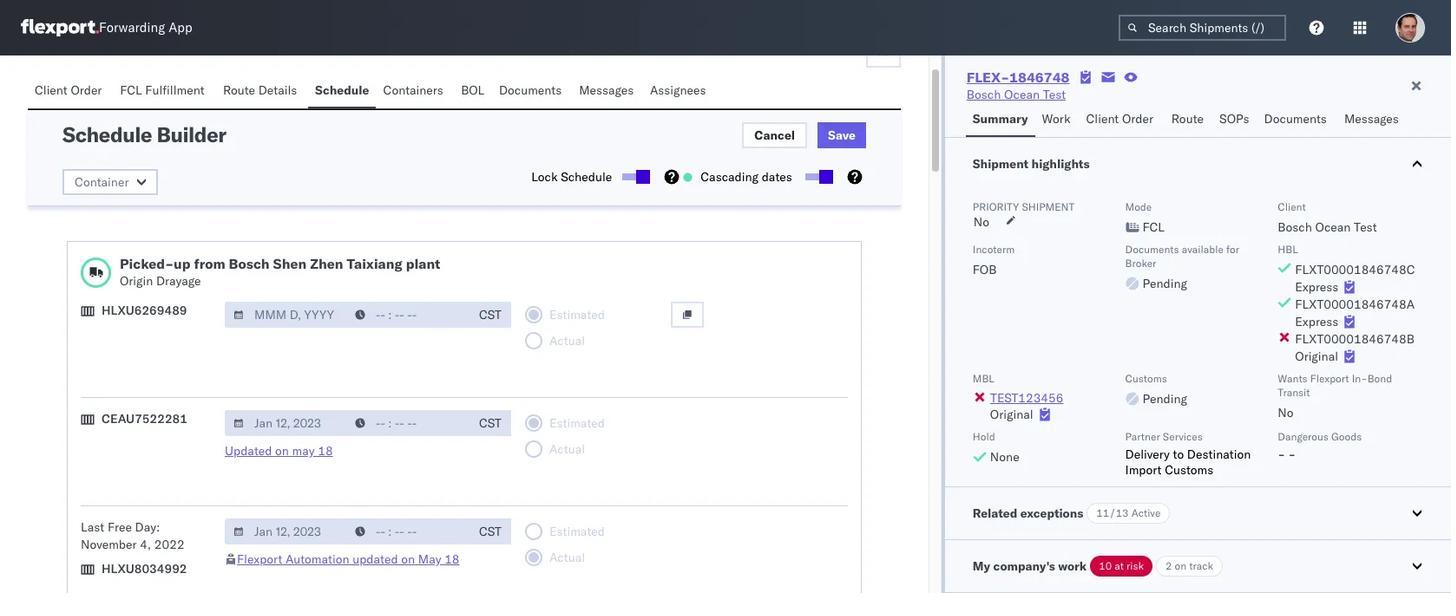Task type: vqa. For each thing, say whether or not it's contained in the screenshot.
3rd uetu5238478 from the bottom
no



Task type: locate. For each thing, give the bounding box(es) containing it.
hold
[[973, 430, 995, 443]]

1 -- : -- -- text field from the top
[[346, 302, 470, 328]]

flexport left the in-
[[1310, 372, 1349, 385]]

18 right the may
[[318, 443, 333, 459]]

client for rightmost client order button
[[1086, 111, 1119, 127]]

on for updated
[[275, 443, 289, 459]]

1 vertical spatial schedule
[[62, 121, 152, 148]]

documents up broker
[[1125, 243, 1179, 256]]

1 vertical spatial -- : -- -- text field
[[346, 410, 470, 437]]

route details button
[[216, 75, 308, 108]]

0 vertical spatial bosch
[[967, 87, 1001, 102]]

1 pending from the top
[[1143, 276, 1187, 292]]

2 horizontal spatial documents
[[1264, 111, 1327, 127]]

builder
[[157, 121, 226, 148]]

MMM D, YYYY text field
[[225, 410, 348, 437], [225, 519, 348, 545]]

0 vertical spatial no
[[974, 214, 989, 230]]

from
[[194, 255, 225, 273]]

1 vertical spatial no
[[1278, 405, 1294, 421]]

bosch right from
[[229, 255, 270, 273]]

1 horizontal spatial test
[[1354, 220, 1377, 235]]

on for 2
[[1175, 560, 1187, 573]]

1 horizontal spatial order
[[1122, 111, 1153, 127]]

18 right may at the left bottom of page
[[444, 552, 460, 568]]

documents inside documents available for broker
[[1125, 243, 1179, 256]]

2 vertical spatial client
[[1278, 200, 1306, 213]]

customs up partner
[[1125, 372, 1167, 385]]

partner services delivery to destination import customs
[[1125, 430, 1251, 478]]

client order button
[[28, 75, 113, 108], [1079, 103, 1164, 137]]

on
[[275, 443, 289, 459], [401, 552, 415, 568], [1175, 560, 1187, 573]]

0 horizontal spatial ocean
[[1004, 87, 1040, 102]]

0 vertical spatial client order
[[35, 82, 102, 98]]

client order button down flexport. "image"
[[28, 75, 113, 108]]

0 vertical spatial fcl
[[120, 82, 142, 98]]

11/13 active
[[1096, 507, 1161, 520]]

fcl for fcl fulfillment
[[120, 82, 142, 98]]

0 vertical spatial -- : -- -- text field
[[346, 302, 470, 328]]

1 horizontal spatial messages button
[[1337, 103, 1408, 137]]

1 vertical spatial cst
[[479, 416, 502, 431]]

test up flxt00001846748c
[[1354, 220, 1377, 235]]

ocean
[[1004, 87, 1040, 102], [1315, 220, 1351, 235]]

1 vertical spatial original
[[990, 407, 1033, 423]]

express for flxt00001846748c
[[1295, 279, 1338, 295]]

-- : -- -- text field
[[346, 519, 470, 545]]

1 mmm d, yyyy text field from the top
[[225, 410, 348, 437]]

1 vertical spatial client
[[1086, 111, 1119, 127]]

route for route details
[[223, 82, 255, 98]]

documents for the rightmost documents button
[[1264, 111, 1327, 127]]

documents
[[499, 82, 562, 98], [1264, 111, 1327, 127], [1125, 243, 1179, 256]]

test down 1846748
[[1043, 87, 1066, 102]]

work
[[1058, 559, 1087, 575]]

cst for ceau7522281
[[479, 416, 502, 431]]

fcl fulfillment button
[[113, 75, 216, 108]]

documents button right bol
[[492, 75, 572, 108]]

0 horizontal spatial no
[[974, 214, 989, 230]]

containers button
[[376, 75, 454, 108]]

no down the transit
[[1278, 405, 1294, 421]]

1 express from the top
[[1295, 279, 1338, 295]]

0 vertical spatial messages
[[579, 82, 634, 98]]

shipment highlights
[[973, 156, 1090, 172]]

0 vertical spatial order
[[71, 82, 102, 98]]

-- : -- -- text field for ceau7522281
[[346, 410, 470, 437]]

1 vertical spatial 18
[[444, 552, 460, 568]]

1 vertical spatial bosch
[[1278, 220, 1312, 235]]

customs
[[1125, 372, 1167, 385], [1165, 463, 1214, 478]]

order left route button
[[1122, 111, 1153, 127]]

2 horizontal spatial client
[[1278, 200, 1306, 213]]

0 vertical spatial express
[[1295, 279, 1338, 295]]

on left the may
[[275, 443, 289, 459]]

route for route
[[1171, 111, 1204, 127]]

order down forwarding app link
[[71, 82, 102, 98]]

documents right bol button
[[499, 82, 562, 98]]

2 horizontal spatial bosch
[[1278, 220, 1312, 235]]

schedule right 'details'
[[315, 82, 369, 98]]

route inside button
[[1171, 111, 1204, 127]]

0 horizontal spatial messages
[[579, 82, 634, 98]]

0 horizontal spatial documents
[[499, 82, 562, 98]]

route
[[223, 82, 255, 98], [1171, 111, 1204, 127]]

client order right work button
[[1086, 111, 1153, 127]]

1 horizontal spatial no
[[1278, 405, 1294, 421]]

client down flexport. "image"
[[35, 82, 67, 98]]

0 vertical spatial cst
[[479, 307, 502, 323]]

priority shipment
[[973, 200, 1075, 213]]

ocean down 'flex-1846748'
[[1004, 87, 1040, 102]]

bosch
[[967, 87, 1001, 102], [1278, 220, 1312, 235], [229, 255, 270, 273]]

client order down flexport. "image"
[[35, 82, 102, 98]]

2 mmm d, yyyy text field from the top
[[225, 519, 348, 545]]

express up flxt00001846748b
[[1295, 314, 1338, 330]]

0 vertical spatial original
[[1295, 349, 1338, 364]]

test inside client bosch ocean test incoterm fob
[[1354, 220, 1377, 235]]

dangerous
[[1278, 430, 1329, 443]]

0 vertical spatial customs
[[1125, 372, 1167, 385]]

Search Shipments (/) text field
[[1119, 15, 1286, 41]]

services
[[1163, 430, 1203, 443]]

1 horizontal spatial original
[[1295, 349, 1338, 364]]

1 horizontal spatial ocean
[[1315, 220, 1351, 235]]

original down "test123456" button
[[990, 407, 1033, 423]]

2 express from the top
[[1295, 314, 1338, 330]]

lock
[[531, 169, 558, 185]]

track
[[1189, 560, 1213, 573]]

0 horizontal spatial -
[[1278, 447, 1285, 463]]

work
[[1042, 111, 1070, 127]]

0 vertical spatial mmm d, yyyy text field
[[225, 410, 348, 437]]

0 vertical spatial 18
[[318, 443, 333, 459]]

1 vertical spatial test
[[1354, 220, 1377, 235]]

None checkbox
[[623, 174, 647, 181], [805, 174, 830, 181], [623, 174, 647, 181], [805, 174, 830, 181]]

1 vertical spatial messages
[[1344, 111, 1399, 127]]

0 horizontal spatial schedule
[[62, 121, 152, 148]]

0 horizontal spatial flexport
[[237, 552, 282, 568]]

mmm d, yyyy text field up updated on may 18 button
[[225, 410, 348, 437]]

pending up the services
[[1143, 391, 1187, 407]]

1846748
[[1009, 69, 1070, 86]]

zhen
[[310, 255, 343, 273]]

documents available for broker
[[1125, 243, 1239, 270]]

0 horizontal spatial order
[[71, 82, 102, 98]]

1 cst from the top
[[479, 307, 502, 323]]

summary
[[973, 111, 1028, 127]]

2 vertical spatial documents
[[1125, 243, 1179, 256]]

original up 'wants'
[[1295, 349, 1338, 364]]

save
[[828, 128, 856, 143]]

4,
[[140, 537, 151, 553]]

bol button
[[454, 75, 492, 108]]

november
[[81, 537, 137, 553]]

client order button right work
[[1079, 103, 1164, 137]]

schedule
[[315, 82, 369, 98], [62, 121, 152, 148], [561, 169, 612, 185]]

last
[[81, 520, 104, 535]]

bosch ocean test
[[967, 87, 1066, 102]]

cst
[[479, 307, 502, 323], [479, 416, 502, 431], [479, 524, 502, 540]]

1 horizontal spatial documents
[[1125, 243, 1179, 256]]

documents for documents available for broker
[[1125, 243, 1179, 256]]

0 horizontal spatial test
[[1043, 87, 1066, 102]]

my
[[973, 559, 990, 575]]

2 -- : -- -- text field from the top
[[346, 410, 470, 437]]

risk
[[1126, 560, 1144, 573]]

mmm d, yyyy text field for -- : -- -- text box associated with ceau7522281
[[225, 410, 348, 437]]

1 horizontal spatial client order button
[[1079, 103, 1164, 137]]

1 horizontal spatial -
[[1288, 447, 1296, 463]]

on left may at the left bottom of page
[[401, 552, 415, 568]]

hbl
[[1278, 243, 1298, 256]]

1 vertical spatial client order
[[1086, 111, 1153, 127]]

transit
[[1278, 386, 1310, 399]]

schedule up container "button"
[[62, 121, 152, 148]]

0 horizontal spatial client
[[35, 82, 67, 98]]

may
[[292, 443, 315, 459]]

fcl fulfillment
[[120, 82, 204, 98]]

pending for customs
[[1143, 391, 1187, 407]]

drayage
[[156, 273, 201, 289]]

route left 'details'
[[223, 82, 255, 98]]

bosch inside the picked-up from bosch shen zhen taixiang plant origin drayage
[[229, 255, 270, 273]]

ocean up flxt00001846748c
[[1315, 220, 1351, 235]]

0 vertical spatial pending
[[1143, 276, 1187, 292]]

highlights
[[1031, 156, 1090, 172]]

0 vertical spatial documents
[[499, 82, 562, 98]]

1 horizontal spatial schedule
[[315, 82, 369, 98]]

schedule right lock
[[561, 169, 612, 185]]

hlxu8034992
[[102, 561, 187, 577]]

documents right sops button
[[1264, 111, 1327, 127]]

mmm d, yyyy text field up automation
[[225, 519, 348, 545]]

fcl left fulfillment
[[120, 82, 142, 98]]

1 horizontal spatial route
[[1171, 111, 1204, 127]]

0 vertical spatial flexport
[[1310, 372, 1349, 385]]

1 horizontal spatial on
[[401, 552, 415, 568]]

0 horizontal spatial route
[[223, 82, 255, 98]]

0 vertical spatial route
[[223, 82, 255, 98]]

1 vertical spatial ocean
[[1315, 220, 1351, 235]]

fcl
[[120, 82, 142, 98], [1143, 220, 1165, 235]]

fcl down mode
[[1143, 220, 1165, 235]]

client up hbl
[[1278, 200, 1306, 213]]

express
[[1295, 279, 1338, 295], [1295, 314, 1338, 330]]

client right work button
[[1086, 111, 1119, 127]]

1 horizontal spatial flexport
[[1310, 372, 1349, 385]]

schedule inside button
[[315, 82, 369, 98]]

1 vertical spatial pending
[[1143, 391, 1187, 407]]

0 horizontal spatial 18
[[318, 443, 333, 459]]

no down priority on the right of page
[[974, 214, 989, 230]]

schedule for schedule builder
[[62, 121, 152, 148]]

cascading
[[701, 169, 759, 185]]

2 horizontal spatial schedule
[[561, 169, 612, 185]]

1 vertical spatial express
[[1295, 314, 1338, 330]]

documents button right sops
[[1257, 103, 1337, 137]]

-- : -- -- text field
[[346, 302, 470, 328], [346, 410, 470, 437]]

1 vertical spatial customs
[[1165, 463, 1214, 478]]

0 horizontal spatial fcl
[[120, 82, 142, 98]]

2 - from the left
[[1288, 447, 1296, 463]]

customs inside partner services delivery to destination import customs
[[1165, 463, 1214, 478]]

incoterm
[[973, 243, 1015, 256]]

fcl inside button
[[120, 82, 142, 98]]

bosch inside client bosch ocean test incoterm fob
[[1278, 220, 1312, 235]]

2 vertical spatial cst
[[479, 524, 502, 540]]

bosch up hbl
[[1278, 220, 1312, 235]]

forwarding app link
[[21, 19, 192, 36]]

customs down the services
[[1165, 463, 1214, 478]]

test123456
[[990, 391, 1063, 406]]

0 vertical spatial test
[[1043, 87, 1066, 102]]

flexport left automation
[[237, 552, 282, 568]]

2 vertical spatial bosch
[[229, 255, 270, 273]]

none
[[990, 450, 1019, 465]]

1 - from the left
[[1278, 447, 1285, 463]]

no inside wants flexport in-bond transit no
[[1278, 405, 1294, 421]]

sops
[[1219, 111, 1249, 127]]

express for flxt00001846748a
[[1295, 314, 1338, 330]]

2 cst from the top
[[479, 416, 502, 431]]

1 vertical spatial documents
[[1264, 111, 1327, 127]]

0 vertical spatial client
[[35, 82, 67, 98]]

2 horizontal spatial on
[[1175, 560, 1187, 573]]

1 horizontal spatial client
[[1086, 111, 1119, 127]]

0 horizontal spatial client order button
[[28, 75, 113, 108]]

client order
[[35, 82, 102, 98], [1086, 111, 1153, 127]]

route up shipment highlights button
[[1171, 111, 1204, 127]]

3 cst from the top
[[479, 524, 502, 540]]

no
[[974, 214, 989, 230], [1278, 405, 1294, 421]]

0 horizontal spatial client order
[[35, 82, 102, 98]]

1 horizontal spatial fcl
[[1143, 220, 1165, 235]]

1 horizontal spatial client order
[[1086, 111, 1153, 127]]

destination
[[1187, 447, 1251, 463]]

2 pending from the top
[[1143, 391, 1187, 407]]

route inside button
[[223, 82, 255, 98]]

messages button
[[572, 75, 643, 108], [1337, 103, 1408, 137]]

0 horizontal spatial on
[[275, 443, 289, 459]]

updated
[[353, 552, 398, 568]]

0 horizontal spatial bosch
[[229, 255, 270, 273]]

1 horizontal spatial bosch
[[967, 87, 1001, 102]]

test123456 button
[[990, 391, 1064, 406]]

documents button
[[492, 75, 572, 108], [1257, 103, 1337, 137]]

1 vertical spatial mmm d, yyyy text field
[[225, 519, 348, 545]]

bosch down the flex-
[[967, 87, 1001, 102]]

1 vertical spatial fcl
[[1143, 220, 1165, 235]]

pending down broker
[[1143, 276, 1187, 292]]

client bosch ocean test incoterm fob
[[973, 200, 1377, 278]]

cst for hlxu6269489
[[479, 307, 502, 323]]

container button
[[62, 169, 158, 195]]

1 vertical spatial route
[[1171, 111, 1204, 127]]

free
[[108, 520, 132, 535]]

express up flxt00001846748a
[[1295, 279, 1338, 295]]

on right '2'
[[1175, 560, 1187, 573]]

0 vertical spatial schedule
[[315, 82, 369, 98]]

active
[[1131, 507, 1161, 520]]



Task type: describe. For each thing, give the bounding box(es) containing it.
company's
[[993, 559, 1055, 575]]

2
[[1166, 560, 1172, 573]]

10
[[1099, 560, 1112, 573]]

11/13
[[1096, 507, 1129, 520]]

bosch ocean test link
[[967, 86, 1066, 103]]

fulfillment
[[145, 82, 204, 98]]

schedule button
[[308, 75, 376, 108]]

shipment
[[973, 156, 1029, 172]]

dangerous goods - -
[[1278, 430, 1362, 463]]

flexport inside wants flexport in-bond transit no
[[1310, 372, 1349, 385]]

my company's work
[[973, 559, 1087, 575]]

exceptions
[[1020, 506, 1083, 522]]

mmm d, yyyy text field for -- : -- -- text field
[[225, 519, 348, 545]]

1 vertical spatial flexport
[[237, 552, 282, 568]]

pending for documents available for broker
[[1143, 276, 1187, 292]]

related exceptions
[[973, 506, 1083, 522]]

0 horizontal spatial messages button
[[572, 75, 643, 108]]

to
[[1173, 447, 1184, 463]]

cancel button
[[742, 122, 807, 148]]

broker
[[1125, 257, 1156, 270]]

client for client order button to the left
[[35, 82, 67, 98]]

schedule builder
[[62, 121, 226, 148]]

client order for client order button to the left
[[35, 82, 102, 98]]

for
[[1226, 243, 1239, 256]]

may
[[418, 552, 441, 568]]

2022
[[154, 537, 184, 553]]

flexport automation updated on may 18
[[237, 552, 460, 568]]

0 horizontal spatial original
[[990, 407, 1033, 423]]

up
[[174, 255, 190, 273]]

last free day: november 4, 2022
[[81, 520, 184, 553]]

client order for rightmost client order button
[[1086, 111, 1153, 127]]

flxt00001846748b
[[1295, 332, 1415, 347]]

assignees
[[650, 82, 706, 98]]

0 vertical spatial ocean
[[1004, 87, 1040, 102]]

import
[[1125, 463, 1162, 478]]

fcl for fcl
[[1143, 220, 1165, 235]]

flexport. image
[[21, 19, 99, 36]]

available
[[1182, 243, 1224, 256]]

app
[[168, 20, 192, 36]]

ocean inside client bosch ocean test incoterm fob
[[1315, 220, 1351, 235]]

day:
[[135, 520, 160, 535]]

wants
[[1278, 372, 1307, 385]]

client inside client bosch ocean test incoterm fob
[[1278, 200, 1306, 213]]

assignees button
[[643, 75, 716, 108]]

forwarding
[[99, 20, 165, 36]]

route button
[[1164, 103, 1212, 137]]

fob
[[973, 262, 997, 278]]

origin
[[120, 273, 153, 289]]

flex-1846748
[[967, 69, 1070, 86]]

mode
[[1125, 200, 1152, 213]]

picked-up from bosch shen zhen taixiang plant origin drayage
[[120, 255, 440, 289]]

2 on track
[[1166, 560, 1213, 573]]

schedule for schedule
[[315, 82, 369, 98]]

dates
[[762, 169, 792, 185]]

flxt00001846748c
[[1295, 262, 1415, 278]]

updated
[[225, 443, 272, 459]]

automation
[[285, 552, 349, 568]]

cancel
[[754, 128, 795, 143]]

details
[[258, 82, 297, 98]]

work button
[[1035, 103, 1079, 137]]

wants flexport in-bond transit no
[[1278, 372, 1392, 421]]

flex-1846748 link
[[967, 69, 1070, 86]]

route details
[[223, 82, 297, 98]]

documents for left documents button
[[499, 82, 562, 98]]

updated on may 18 button
[[225, 443, 333, 459]]

2 vertical spatial schedule
[[561, 169, 612, 185]]

at
[[1114, 560, 1124, 573]]

bol
[[461, 82, 484, 98]]

priority
[[973, 200, 1019, 213]]

shipment
[[1022, 200, 1075, 213]]

1 vertical spatial order
[[1122, 111, 1153, 127]]

partner
[[1125, 430, 1160, 443]]

save button
[[818, 122, 866, 148]]

taixiang
[[347, 255, 402, 273]]

1 horizontal spatial messages
[[1344, 111, 1399, 127]]

flex-
[[967, 69, 1009, 86]]

0 horizontal spatial documents button
[[492, 75, 572, 108]]

related
[[973, 506, 1017, 522]]

mbl
[[973, 372, 994, 385]]

1 horizontal spatial 18
[[444, 552, 460, 568]]

updated on may 18
[[225, 443, 333, 459]]

MMM D, YYYY text field
[[225, 302, 348, 328]]

goods
[[1331, 430, 1362, 443]]

cascading dates
[[701, 169, 792, 185]]

shen
[[273, 255, 307, 273]]

plant
[[406, 255, 440, 273]]

in-
[[1352, 372, 1367, 385]]

ceau7522281
[[102, 411, 187, 427]]

10 at risk
[[1099, 560, 1144, 573]]

hlxu6269489
[[102, 303, 187, 318]]

-- : -- -- text field for hlxu6269489
[[346, 302, 470, 328]]

flexport automation updated on may 18 button
[[237, 552, 460, 568]]

forwarding app
[[99, 20, 192, 36]]

summary button
[[966, 103, 1035, 137]]

1 horizontal spatial documents button
[[1257, 103, 1337, 137]]

containers
[[383, 82, 443, 98]]

flxt00001846748a
[[1295, 297, 1415, 312]]



